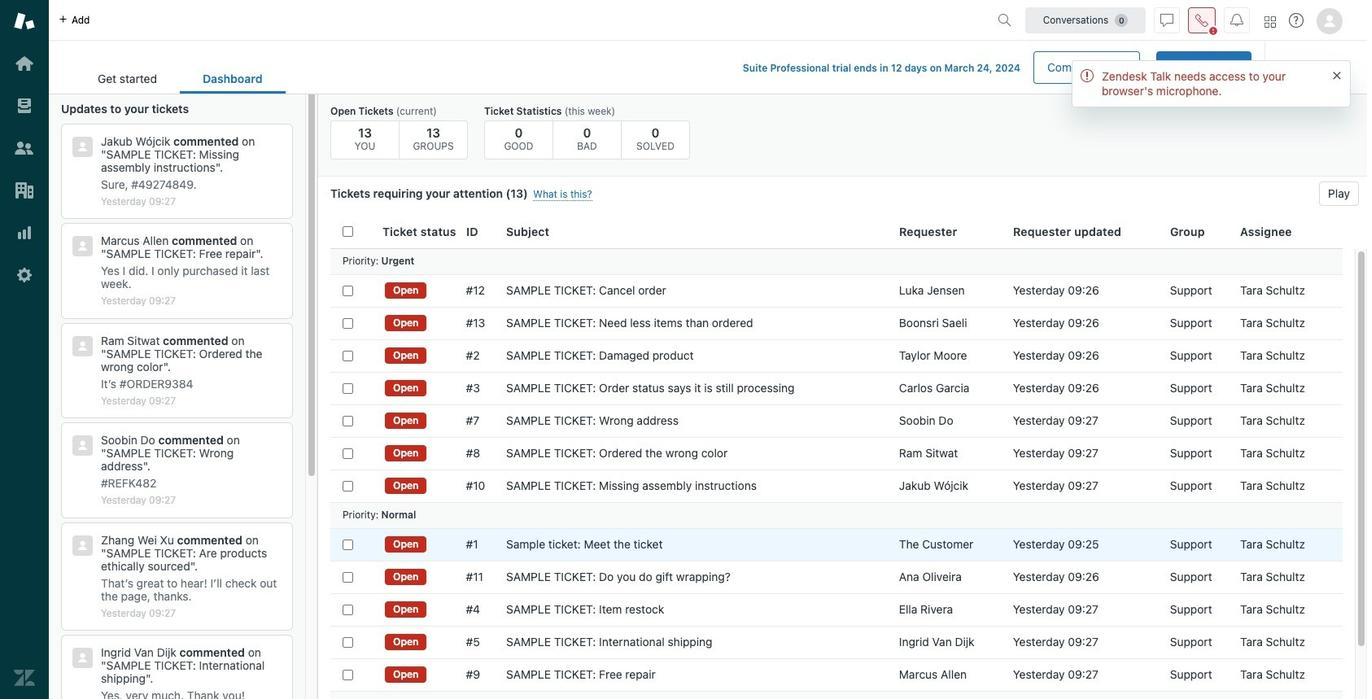 Task type: locate. For each thing, give the bounding box(es) containing it.
March 24, 2024 text field
[[945, 62, 1021, 74]]

grid
[[318, 216, 1368, 699]]

None checkbox
[[343, 285, 353, 296], [343, 318, 353, 329], [343, 351, 353, 361], [343, 383, 353, 394], [343, 448, 353, 459], [343, 539, 353, 550], [343, 637, 353, 648], [343, 285, 353, 296], [343, 318, 353, 329], [343, 351, 353, 361], [343, 383, 353, 394], [343, 448, 353, 459], [343, 539, 353, 550], [343, 637, 353, 648]]

get started image
[[14, 53, 35, 74]]

None checkbox
[[343, 416, 353, 426], [343, 481, 353, 491], [343, 572, 353, 583], [343, 605, 353, 615], [343, 670, 353, 680], [343, 416, 353, 426], [343, 481, 353, 491], [343, 572, 353, 583], [343, 605, 353, 615], [343, 670, 353, 680]]

admin image
[[14, 265, 35, 286]]

zendesk products image
[[1265, 16, 1277, 27]]

tab list
[[75, 64, 285, 94]]

zendesk image
[[14, 668, 35, 689]]

tab
[[75, 64, 180, 94]]



Task type: describe. For each thing, give the bounding box(es) containing it.
get help image
[[1290, 13, 1304, 28]]

button displays agent's chat status as invisible. image
[[1161, 13, 1174, 26]]

notifications image
[[1231, 13, 1244, 26]]

views image
[[14, 95, 35, 116]]

main element
[[0, 0, 49, 699]]

Select All Tickets checkbox
[[343, 227, 353, 237]]

reporting image
[[14, 222, 35, 243]]

zendesk support image
[[14, 11, 35, 32]]

organizations image
[[14, 180, 35, 201]]

customers image
[[14, 138, 35, 159]]



Task type: vqa. For each thing, say whether or not it's contained in the screenshot.
"Yesterday 09:26" text box
no



